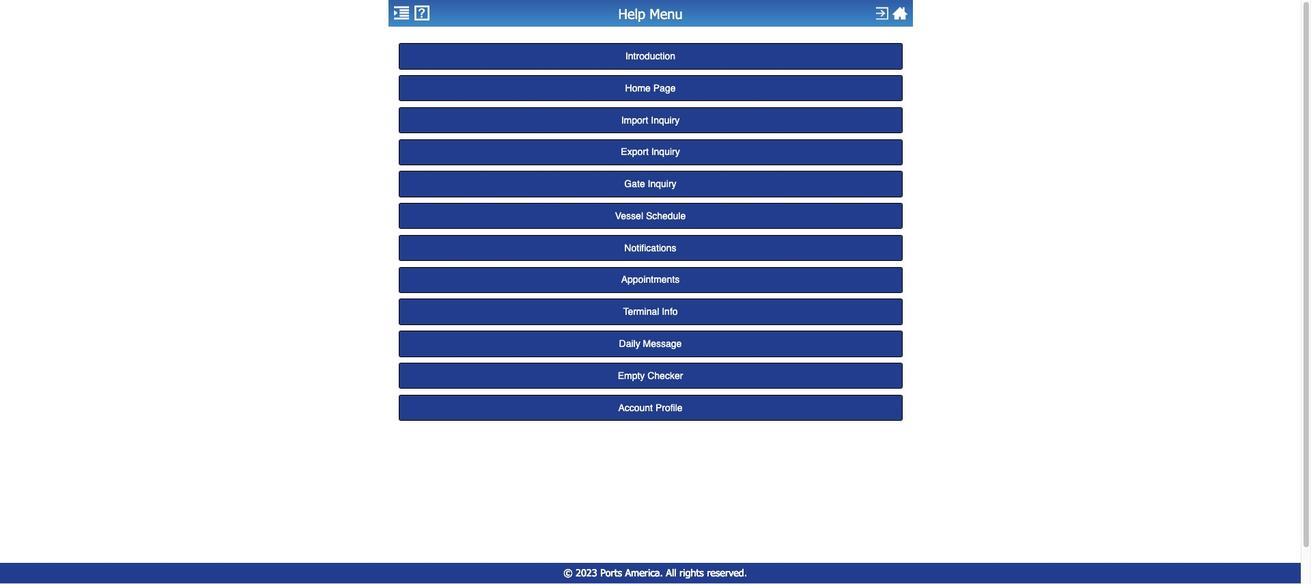 Task type: locate. For each thing, give the bounding box(es) containing it.
rights
[[680, 567, 704, 579]]

2023
[[576, 567, 597, 579]]

export
[[621, 146, 649, 157]]

None button
[[399, 44, 902, 69], [399, 76, 902, 101], [399, 108, 902, 133], [399, 140, 902, 165], [399, 172, 902, 197], [399, 204, 902, 228], [399, 236, 902, 260], [399, 268, 902, 292], [399, 299, 902, 324], [399, 331, 902, 356], [399, 363, 902, 388], [399, 395, 902, 420], [399, 44, 902, 69], [399, 76, 902, 101], [399, 108, 902, 133], [399, 140, 902, 165], [399, 172, 902, 197], [399, 204, 902, 228], [399, 236, 902, 260], [399, 268, 902, 292], [399, 299, 902, 324], [399, 331, 902, 356], [399, 363, 902, 388], [399, 395, 902, 420]]

inquiry right gate
[[648, 178, 677, 189]]

0 vertical spatial inquiry
[[651, 114, 680, 125]]

page
[[654, 82, 676, 93]]

2 vertical spatial inquiry
[[648, 178, 677, 189]]

import
[[621, 114, 649, 125]]

inquiry right 'import'
[[651, 114, 680, 125]]

1 vertical spatial inquiry
[[651, 146, 680, 157]]

daily message
[[619, 338, 682, 349]]

inquiry
[[651, 114, 680, 125], [651, 146, 680, 157], [648, 178, 677, 189]]

reserved.
[[707, 567, 747, 579]]

help menu
[[618, 6, 683, 22]]

info
[[662, 306, 678, 317]]

ports
[[600, 567, 622, 579]]

introduction
[[626, 51, 676, 61]]

inquiry right export
[[651, 146, 680, 157]]

account
[[618, 402, 653, 413]]

inquiry for import inquiry
[[651, 114, 680, 125]]

gate
[[625, 178, 645, 189]]

© 2023 ports america. all rights reserved. footer
[[0, 563, 1311, 584]]

empty
[[618, 370, 645, 381]]

schedule
[[646, 210, 686, 221]]

inquiry for export inquiry
[[651, 146, 680, 157]]

terminal info
[[623, 306, 678, 317]]

home page
[[625, 82, 676, 93]]

all
[[666, 567, 677, 579]]

export inquiry
[[621, 146, 680, 157]]

account profile
[[618, 402, 683, 413]]



Task type: vqa. For each thing, say whether or not it's contained in the screenshot.
* to the bottom
no



Task type: describe. For each thing, give the bounding box(es) containing it.
vessel
[[615, 210, 643, 221]]

help menu heading
[[388, 6, 913, 22]]

terminal
[[623, 306, 659, 317]]

checker
[[648, 370, 683, 381]]

vessel schedule
[[615, 210, 686, 221]]

help
[[618, 6, 646, 22]]

daily
[[619, 338, 641, 349]]

america.
[[625, 567, 663, 579]]

message
[[643, 338, 682, 349]]

empty checker
[[618, 370, 683, 381]]

home
[[625, 82, 651, 93]]

menu
[[650, 6, 683, 22]]

©
[[564, 567, 573, 579]]

profile
[[656, 402, 683, 413]]

notifications
[[625, 242, 677, 253]]

inquiry for gate inquiry
[[648, 178, 677, 189]]

gate inquiry
[[625, 178, 677, 189]]

help menu banner
[[388, 0, 913, 27]]

© 2023 ports america. all rights reserved.
[[564, 567, 747, 579]]

import inquiry
[[621, 114, 680, 125]]

appointments
[[621, 274, 680, 285]]



